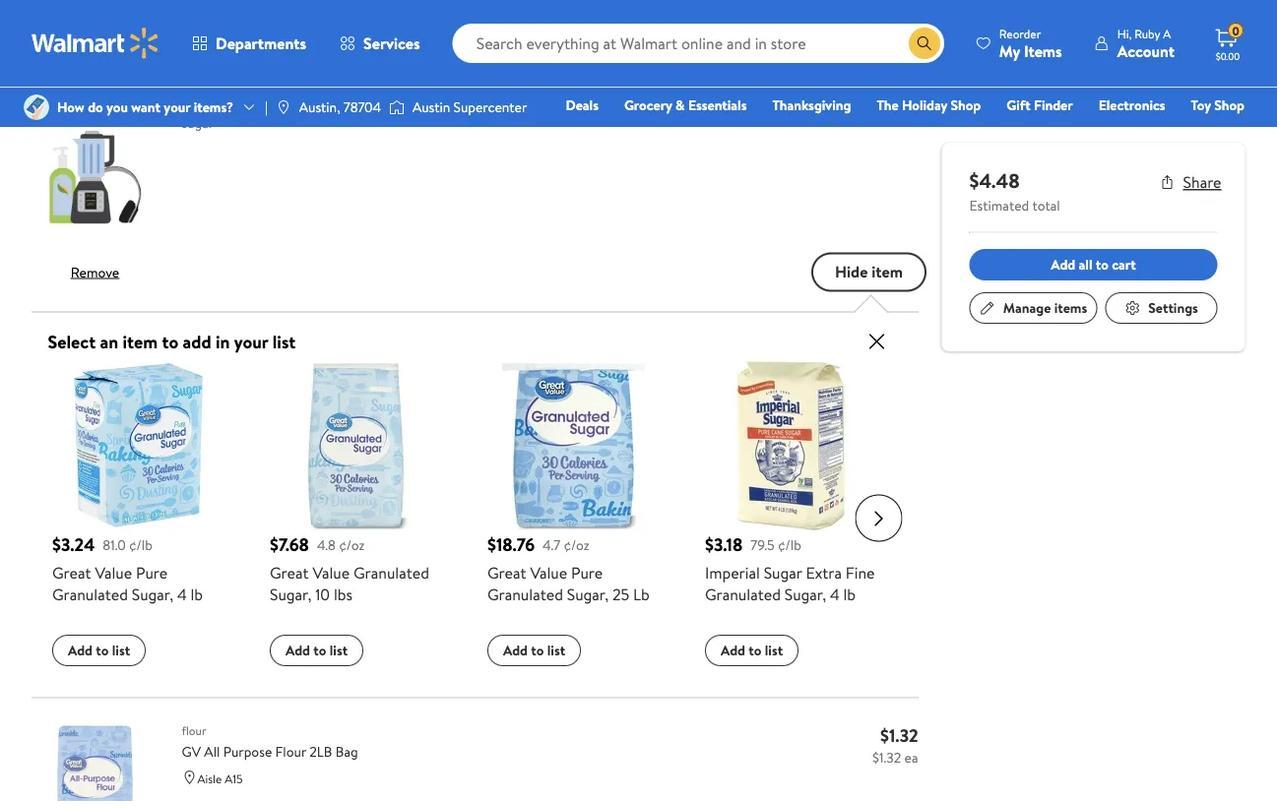Task type: locate. For each thing, give the bounding box(es) containing it.
1 horizontal spatial  image
[[276, 99, 291, 115]]

gv
[[182, 743, 201, 762]]

0 vertical spatial item
[[872, 261, 903, 283]]

2 horizontal spatial value
[[530, 562, 567, 583]]

deals
[[566, 96, 599, 115]]

1 horizontal spatial ¢/oz
[[563, 535, 589, 554]]

4 sugar, from the left
[[784, 583, 826, 605]]

¢/oz for $18.76
[[563, 535, 589, 554]]

1 horizontal spatial item
[[872, 261, 903, 283]]

1 4 from the left
[[177, 583, 186, 605]]

0 horizontal spatial ¢/lb
[[129, 535, 152, 554]]

1 sugar, from the left
[[131, 583, 173, 605]]

|
[[265, 97, 268, 117]]

item left add
[[123, 329, 158, 354]]

an left item,
[[63, 57, 75, 74]]

3 product group from the left
[[487, 359, 661, 674]]

granulated down $3.24
[[52, 583, 127, 605]]

to left add
[[162, 329, 179, 354]]

2 great from the left
[[269, 562, 308, 583]]

2 shop from the left
[[1215, 96, 1245, 115]]

0 horizontal spatial pure
[[135, 562, 167, 583]]

shop
[[951, 96, 981, 115], [1215, 96, 1245, 115]]

supercenter
[[454, 97, 527, 117]]

¢/lb right 81.0
[[129, 535, 152, 554]]

the
[[877, 96, 899, 115]]

value down 4.7
[[530, 562, 567, 583]]

1 horizontal spatial great
[[269, 562, 308, 583]]

1 lb from the left
[[190, 583, 203, 605]]

add down imperial
[[721, 641, 745, 660]]

lb
[[190, 583, 203, 605], [843, 583, 856, 605]]

list down lbs
[[329, 641, 347, 660]]

granulated inside $18.76 4.7 ¢/oz great value pure granulated sugar, 25 lb
[[487, 583, 563, 605]]

"coffee".
[[172, 57, 214, 74]]

1 horizontal spatial 4
[[830, 583, 839, 605]]

registry
[[1018, 123, 1068, 142]]

 image
[[389, 98, 405, 117]]

add to list button down 10
[[269, 635, 363, 666]]

1 value from the left
[[94, 562, 132, 583]]

hide
[[835, 261, 868, 283]]

1 vertical spatial item
[[123, 329, 158, 354]]

pure inside $18.76 4.7 ¢/oz great value pure granulated sugar, 25 lb
[[571, 562, 602, 583]]

¢/oz inside the $7.68 4.8 ¢/oz great value granulated sugar, 10 lbs
[[339, 535, 364, 554]]

2 pure from the left
[[571, 562, 602, 583]]

add up flour gv all purpose flour 2lb bag
[[285, 641, 310, 660]]

great inside $18.76 4.7 ¢/oz great value pure granulated sugar, 25 lb
[[487, 562, 526, 583]]

deals link
[[557, 95, 608, 116]]

extra
[[806, 562, 842, 583]]

pure for $3.24
[[135, 562, 167, 583]]

to down imperial
[[748, 641, 761, 660]]

imperial
[[705, 562, 760, 583]]

great down $18.76
[[487, 562, 526, 583]]

add to list button down $3.24 81.0 ¢/lb great value pure granulated sugar, 4 lb
[[52, 635, 145, 666]]

1 pure from the left
[[135, 562, 167, 583]]

1 great from the left
[[52, 562, 91, 583]]

registry link
[[1009, 122, 1077, 143]]

¢/lb inside $3.24 81.0 ¢/lb great value pure granulated sugar, 4 lb
[[129, 535, 152, 554]]

add to list for $18.76
[[503, 641, 565, 660]]

add
[[406, 14, 434, 36], [1051, 255, 1076, 274], [67, 641, 92, 660], [285, 641, 310, 660], [503, 641, 527, 660], [721, 641, 745, 660]]

value inside $18.76 4.7 ¢/oz great value pure granulated sugar, 25 lb
[[530, 562, 567, 583]]

to for $3.18 add to list button
[[748, 641, 761, 660]]

pure inside $3.24 81.0 ¢/lb great value pure granulated sugar, 4 lb
[[135, 562, 167, 583]]

departments
[[216, 33, 306, 54]]

0 horizontal spatial 4
[[177, 583, 186, 605]]

great for $3.24
[[52, 562, 91, 583]]

thanksgiving link
[[764, 95, 860, 116]]

add left all
[[1051, 255, 1076, 274]]

2 ¢/lb from the left
[[778, 535, 801, 554]]

add to list down 10
[[285, 641, 347, 660]]

$18.76 4.7 ¢/oz great value pure granulated sugar, 25 lb
[[487, 532, 649, 605]]

0 vertical spatial an
[[63, 57, 75, 74]]

2 product group from the left
[[269, 359, 444, 674]]

3 sugar, from the left
[[567, 583, 608, 605]]

4
[[177, 583, 186, 605], [830, 583, 839, 605]]

to right all
[[1096, 255, 1109, 274]]

shop inside toy shop home
[[1215, 96, 1245, 115]]

fashion
[[947, 123, 993, 142]]

value down 81.0
[[94, 562, 132, 583]]

add to list button down imperial
[[705, 635, 798, 666]]

list for $3.24
[[112, 641, 130, 660]]

granulated
[[353, 562, 429, 583], [52, 583, 127, 605], [487, 583, 563, 605], [705, 583, 780, 605]]

gift
[[1007, 96, 1031, 115]]

2 value from the left
[[312, 562, 349, 583]]

$3.18
[[705, 532, 742, 557]]

list down sugar
[[765, 641, 783, 660]]

austin,
[[299, 97, 340, 117]]

¢/oz inside $18.76 4.7 ¢/oz great value pure granulated sugar, 25 lb
[[563, 535, 589, 554]]

¢/lb right 79.5
[[778, 535, 801, 554]]

one debit
[[1094, 123, 1161, 142]]

1 horizontal spatial an
[[100, 329, 118, 354]]

0 horizontal spatial  image
[[24, 95, 49, 120]]

0 horizontal spatial shop
[[951, 96, 981, 115]]

0
[[1233, 22, 1240, 39]]

4 inside $3.18 79.5 ¢/lb imperial sugar extra fine granulated sugar, 4 lb
[[830, 583, 839, 605]]

list down $18.76 4.7 ¢/oz great value pure granulated sugar, 25 lb
[[547, 641, 565, 660]]

the holiday shop
[[877, 96, 981, 115]]

add to list button for $3.24
[[52, 635, 145, 666]]

like
[[106, 57, 124, 74]]

add to list for $3.24
[[67, 641, 130, 660]]

your right in
[[234, 329, 268, 354]]

1 horizontal spatial pure
[[571, 562, 602, 583]]

manage
[[1004, 298, 1051, 318]]

electronics
[[1099, 96, 1166, 115]]

 image left how
[[24, 95, 49, 120]]

want
[[131, 97, 161, 117]]

1 product group from the left
[[52, 359, 226, 674]]

sugar,
[[131, 583, 173, 605], [269, 583, 311, 605], [567, 583, 608, 605], [784, 583, 826, 605]]

austin, 78704
[[299, 97, 381, 117]]

total
[[1033, 196, 1061, 215]]

your right want
[[164, 97, 190, 117]]

¢/oz right 4.8
[[339, 535, 364, 554]]

0 horizontal spatial your
[[164, 97, 190, 117]]

granulated down $18.76
[[487, 583, 563, 605]]

&
[[676, 96, 685, 115]]

81.0
[[102, 535, 125, 554]]

79.5
[[750, 535, 774, 554]]

to down $3.24 81.0 ¢/lb great value pure granulated sugar, 4 lb
[[95, 641, 108, 660]]

add to list down imperial
[[721, 641, 783, 660]]

item
[[872, 261, 903, 283], [123, 329, 158, 354]]

shop right toy
[[1215, 96, 1245, 115]]

value for $3.24
[[94, 562, 132, 583]]

78704
[[344, 97, 381, 117]]

3 value from the left
[[530, 562, 567, 583]]

account
[[1118, 40, 1175, 62]]

lb inside $3.24 81.0 ¢/lb great value pure granulated sugar, 4 lb
[[190, 583, 203, 605]]

1 horizontal spatial ¢/lb
[[778, 535, 801, 554]]

list right in
[[273, 329, 296, 354]]

how
[[57, 97, 85, 117]]

select
[[48, 329, 96, 354]]

gift finder link
[[998, 95, 1082, 116]]

search icon image
[[917, 35, 933, 51]]

¢/oz right 4.7
[[563, 535, 589, 554]]

item right hide
[[872, 261, 903, 283]]

sugar, inside $3.24 81.0 ¢/lb great value pure granulated sugar, 4 lb
[[131, 583, 173, 605]]

list down $3.24 81.0 ¢/lb great value pure granulated sugar, 4 lb
[[112, 641, 130, 660]]

3 great from the left
[[487, 562, 526, 583]]

2 horizontal spatial great
[[487, 562, 526, 583]]

0 vertical spatial your
[[164, 97, 190, 117]]

2 lb from the left
[[843, 583, 856, 605]]

enter an item, like "milk" or "coffee".
[[32, 57, 214, 74]]

toy shop link
[[1183, 95, 1254, 116]]

¢/lb inside $3.18 79.5 ¢/lb imperial sugar extra fine granulated sugar, 4 lb
[[778, 535, 801, 554]]

value inside the $7.68 4.8 ¢/oz great value granulated sugar, 10 lbs
[[312, 562, 349, 583]]

settings
[[1149, 298, 1199, 318]]

reorder my items
[[1000, 25, 1063, 62]]

shop up fashion link
[[951, 96, 981, 115]]

0 horizontal spatial lb
[[190, 583, 203, 605]]

granulated inside the $7.68 4.8 ¢/oz great value granulated sugar, 10 lbs
[[353, 562, 429, 583]]

Walmart Site-Wide search field
[[453, 24, 944, 63]]

1 ¢/lb from the left
[[129, 535, 152, 554]]

1 horizontal spatial lb
[[843, 583, 856, 605]]

the holiday shop link
[[868, 95, 990, 116]]

great inside $3.24 81.0 ¢/lb great value pure granulated sugar, 4 lb
[[52, 562, 91, 583]]

1 ¢/oz from the left
[[339, 535, 364, 554]]

granulated right lbs
[[353, 562, 429, 583]]

0 horizontal spatial an
[[63, 57, 75, 74]]

$7.68 4.8 ¢/oz great value granulated sugar, 10 lbs
[[269, 532, 429, 605]]

to down $18.76 4.7 ¢/oz great value pure granulated sugar, 25 lb
[[531, 641, 544, 660]]

add
[[183, 329, 211, 354]]

to inside button
[[1096, 255, 1109, 274]]

add to list button down $18.76 4.7 ¢/oz great value pure granulated sugar, 25 lb
[[487, 635, 581, 666]]

departments button
[[175, 20, 323, 67]]

to for add to list button over the austin
[[438, 14, 453, 36]]

value
[[94, 562, 132, 583], [312, 562, 349, 583], [530, 562, 567, 583]]

10
[[315, 583, 330, 605]]

list right services
[[457, 14, 477, 36]]

0 horizontal spatial great
[[52, 562, 91, 583]]

add down $18.76 4.7 ¢/oz great value pure granulated sugar, 25 lb
[[503, 641, 527, 660]]

items
[[1024, 40, 1063, 62]]

to right services
[[438, 14, 453, 36]]

1 horizontal spatial your
[[234, 329, 268, 354]]

your
[[164, 97, 190, 117], [234, 329, 268, 354]]

1 horizontal spatial shop
[[1215, 96, 1245, 115]]

Add an item to your list text field
[[32, 0, 367, 54]]

to down 10
[[313, 641, 326, 660]]

items?
[[194, 97, 233, 117]]

2 sugar, from the left
[[269, 583, 311, 605]]

0 horizontal spatial value
[[94, 562, 132, 583]]

one
[[1094, 123, 1124, 142]]

add down $3.24 81.0 ¢/lb great value pure granulated sugar, 4 lb
[[67, 641, 92, 660]]

value for $7.68
[[312, 562, 349, 583]]

great down $7.68
[[269, 562, 308, 583]]

 image right |
[[276, 99, 291, 115]]

2 4 from the left
[[830, 583, 839, 605]]

pure
[[135, 562, 167, 583], [571, 562, 602, 583]]

0 horizontal spatial ¢/oz
[[339, 535, 364, 554]]

share button
[[1160, 171, 1222, 193]]

add to list button for $3.18
[[705, 635, 798, 666]]

1 shop from the left
[[951, 96, 981, 115]]

ruby
[[1135, 25, 1161, 42]]

to for add to list button corresponding to $18.76
[[531, 641, 544, 660]]

items
[[1055, 298, 1088, 318]]

toy shop home
[[885, 96, 1245, 142]]

$3.18 79.5 ¢/lb imperial sugar extra fine granulated sugar, 4 lb
[[705, 532, 875, 605]]

value inside $3.24 81.0 ¢/lb great value pure granulated sugar, 4 lb
[[94, 562, 132, 583]]

granulated down $3.18
[[705, 583, 780, 605]]

¢/oz
[[339, 535, 364, 554], [563, 535, 589, 554]]

product group
[[52, 359, 226, 674], [269, 359, 444, 674], [487, 359, 661, 674], [705, 359, 879, 674]]

great
[[52, 562, 91, 583], [269, 562, 308, 583], [487, 562, 526, 583]]

add to list down $18.76 4.7 ¢/oz great value pure granulated sugar, 25 lb
[[503, 641, 565, 660]]

add to list
[[406, 14, 477, 36], [67, 641, 130, 660], [285, 641, 347, 660], [503, 641, 565, 660], [721, 641, 783, 660]]

an right select
[[100, 329, 118, 354]]

4 product group from the left
[[705, 359, 879, 674]]

list for $7.68
[[329, 641, 347, 660]]

great for $7.68
[[269, 562, 308, 583]]

 image
[[24, 95, 49, 120], [276, 99, 291, 115]]

add to list down $3.24 81.0 ¢/lb great value pure granulated sugar, 4 lb
[[67, 641, 130, 660]]

add to list for $3.18
[[721, 641, 783, 660]]

item inside dropdown button
[[872, 261, 903, 283]]

to
[[438, 14, 453, 36], [1096, 255, 1109, 274], [162, 329, 179, 354], [95, 641, 108, 660], [313, 641, 326, 660], [531, 641, 544, 660], [748, 641, 761, 660]]

$0.00
[[1216, 49, 1240, 63]]

walmart image
[[32, 28, 160, 59]]

a
[[1163, 25, 1171, 42]]

1 vertical spatial an
[[100, 329, 118, 354]]

value down 4.8
[[312, 562, 349, 583]]

great down $3.24
[[52, 562, 91, 583]]

$1.32 $1.32 ea
[[873, 723, 918, 767]]

hi, ruby a account
[[1118, 25, 1175, 62]]

1 horizontal spatial value
[[312, 562, 349, 583]]

 image for how do you want your items?
[[24, 95, 49, 120]]

great inside the $7.68 4.8 ¢/oz great value granulated sugar, 10 lbs
[[269, 562, 308, 583]]

2 ¢/oz from the left
[[563, 535, 589, 554]]



Task type: vqa. For each thing, say whether or not it's contained in the screenshot.
Granulated
yes



Task type: describe. For each thing, give the bounding box(es) containing it.
remove
[[71, 262, 119, 282]]

list for $18.76
[[547, 641, 565, 660]]

finder
[[1034, 96, 1073, 115]]

electronics link
[[1090, 95, 1175, 116]]

add for $7.68
[[285, 641, 310, 660]]

to for add to list button related to $3.24
[[95, 641, 108, 660]]

$4.48
[[970, 166, 1020, 194]]

$3.24
[[52, 532, 94, 557]]

fine
[[845, 562, 875, 583]]

4.7
[[542, 535, 560, 554]]

1 vertical spatial your
[[234, 329, 268, 354]]

hi,
[[1118, 25, 1132, 42]]

add to list button for $18.76
[[487, 635, 581, 666]]

value for $18.76
[[530, 562, 567, 583]]

great for $18.76
[[487, 562, 526, 583]]

granulated inside $3.24 81.0 ¢/lb great value pure granulated sugar, 4 lb
[[52, 583, 127, 605]]

imperial sugar extra fine granulated sugar, 4 lb image
[[705, 359, 877, 531]]

¢/oz for $7.68
[[339, 535, 364, 554]]

product group containing $7.68
[[269, 359, 444, 674]]

great value pure granulated sugar, 25 lb image
[[487, 359, 659, 531]]

services button
[[323, 20, 437, 67]]

aisle a15
[[197, 771, 243, 787]]

manage items
[[1004, 298, 1088, 318]]

product group containing $3.18
[[705, 359, 879, 674]]

add inside button
[[1051, 255, 1076, 274]]

lb
[[633, 583, 649, 605]]

sugar, inside $3.18 79.5 ¢/lb imperial sugar extra fine granulated sugar, 4 lb
[[784, 583, 826, 605]]

all
[[204, 743, 220, 762]]

all
[[1079, 255, 1093, 274]]

0 horizontal spatial item
[[123, 329, 158, 354]]

select an item to add in your list
[[48, 329, 296, 354]]

flour
[[182, 722, 206, 739]]

grocery & essentials link
[[616, 95, 756, 116]]

in
[[216, 329, 230, 354]]

bag
[[336, 743, 358, 762]]

enter
[[32, 57, 60, 74]]

essentials
[[688, 96, 747, 115]]

hide item
[[835, 261, 903, 283]]

walmart+
[[1186, 123, 1245, 142]]

$7.68
[[269, 532, 309, 557]]

add to list button for $7.68
[[269, 635, 363, 666]]

reorder
[[1000, 25, 1041, 42]]

debit
[[1127, 123, 1161, 142]]

my
[[1000, 40, 1020, 62]]

add for $3.18
[[721, 641, 745, 660]]

a15
[[225, 771, 243, 787]]

an for select
[[100, 329, 118, 354]]

walmart+ link
[[1177, 122, 1254, 143]]

sugar
[[763, 562, 802, 583]]

an for enter
[[63, 57, 75, 74]]

grocery & essentials
[[624, 96, 747, 115]]

"milk"
[[127, 57, 156, 74]]

manage items button
[[970, 293, 1098, 324]]

home
[[885, 123, 921, 142]]

services
[[364, 33, 420, 54]]

list for $3.18
[[765, 641, 783, 660]]

close, select an item to add in your list image
[[865, 330, 889, 354]]

 image for austin, 78704
[[276, 99, 291, 115]]

sugar, inside $18.76 4.7 ¢/oz great value pure granulated sugar, 25 lb
[[567, 583, 608, 605]]

sugar, inside the $7.68 4.8 ¢/oz great value granulated sugar, 10 lbs
[[269, 583, 311, 605]]

add to list button up the austin
[[383, 5, 501, 45]]

one debit link
[[1085, 122, 1170, 143]]

flour gv all purpose flour 2lb bag
[[182, 722, 358, 762]]

product group containing $3.24
[[52, 359, 226, 674]]

add for $18.76
[[503, 641, 527, 660]]

share
[[1184, 171, 1222, 193]]

purpose
[[223, 743, 272, 762]]

Search search field
[[453, 24, 944, 63]]

25
[[612, 583, 629, 605]]

$18.76
[[487, 532, 534, 557]]

flour
[[275, 743, 306, 762]]

to for $7.68 add to list button
[[313, 641, 326, 660]]

austin supercenter
[[413, 97, 527, 117]]

grocery
[[624, 96, 672, 115]]

cart
[[1112, 255, 1136, 274]]

gift finder
[[1007, 96, 1073, 115]]

you
[[106, 97, 128, 117]]

settings button
[[1106, 293, 1218, 324]]

do
[[88, 97, 103, 117]]

next slide of list image
[[855, 495, 903, 542]]

add all to cart button
[[970, 249, 1218, 281]]

pure for $18.76
[[571, 562, 602, 583]]

gv all purpose flour 2lb bag link
[[182, 742, 845, 763]]

add to list up the austin
[[406, 14, 477, 36]]

granulated inside $3.18 79.5 ¢/lb imperial sugar extra fine granulated sugar, 4 lb
[[705, 583, 780, 605]]

add for $3.24
[[67, 641, 92, 660]]

sugar
[[182, 113, 214, 132]]

or
[[158, 57, 169, 74]]

home link
[[876, 122, 930, 143]]

product group containing $18.76
[[487, 359, 661, 674]]

add all to cart
[[1051, 255, 1136, 274]]

item,
[[78, 57, 104, 74]]

2lb
[[310, 743, 332, 762]]

add to list for $7.68
[[285, 641, 347, 660]]

lbs
[[333, 583, 352, 605]]

great value pure granulated sugar, 4 lb image
[[52, 359, 224, 531]]

¢/lb for $3.18
[[778, 535, 801, 554]]

add up the austin
[[406, 14, 434, 36]]

lb inside $3.18 79.5 ¢/lb imperial sugar extra fine granulated sugar, 4 lb
[[843, 583, 856, 605]]

great value granulated sugar, 10 lbs image
[[269, 359, 442, 531]]

4 inside $3.24 81.0 ¢/lb great value pure granulated sugar, 4 lb
[[177, 583, 186, 605]]

toy
[[1191, 96, 1211, 115]]

¢/lb for $3.24
[[129, 535, 152, 554]]

thanksgiving
[[773, 96, 851, 115]]

4.8
[[317, 535, 335, 554]]

$3.24 81.0 ¢/lb great value pure granulated sugar, 4 lb
[[52, 532, 203, 605]]

aisle
[[197, 771, 222, 787]]



